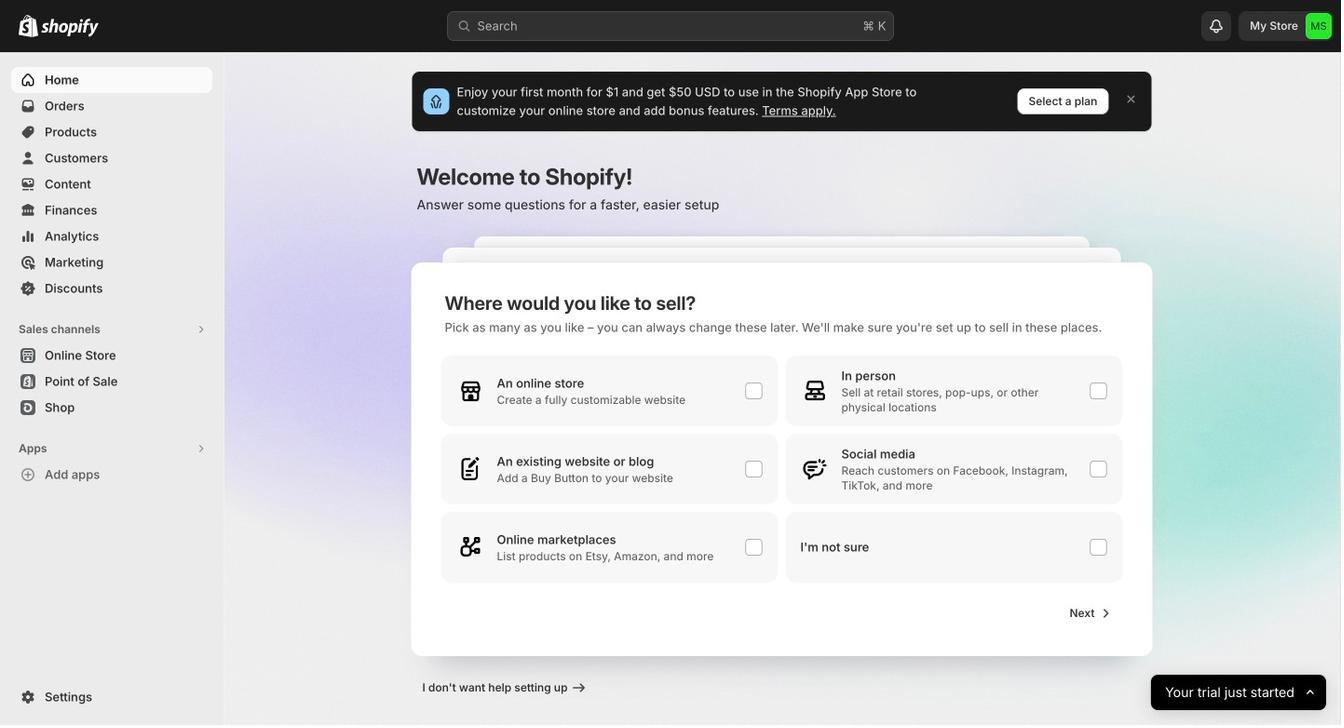Task type: describe. For each thing, give the bounding box(es) containing it.
shopify image
[[41, 18, 99, 37]]



Task type: vqa. For each thing, say whether or not it's contained in the screenshot.
Shopify icon
yes



Task type: locate. For each thing, give the bounding box(es) containing it.
shopify image
[[19, 15, 38, 37]]

my store image
[[1306, 13, 1332, 39]]



